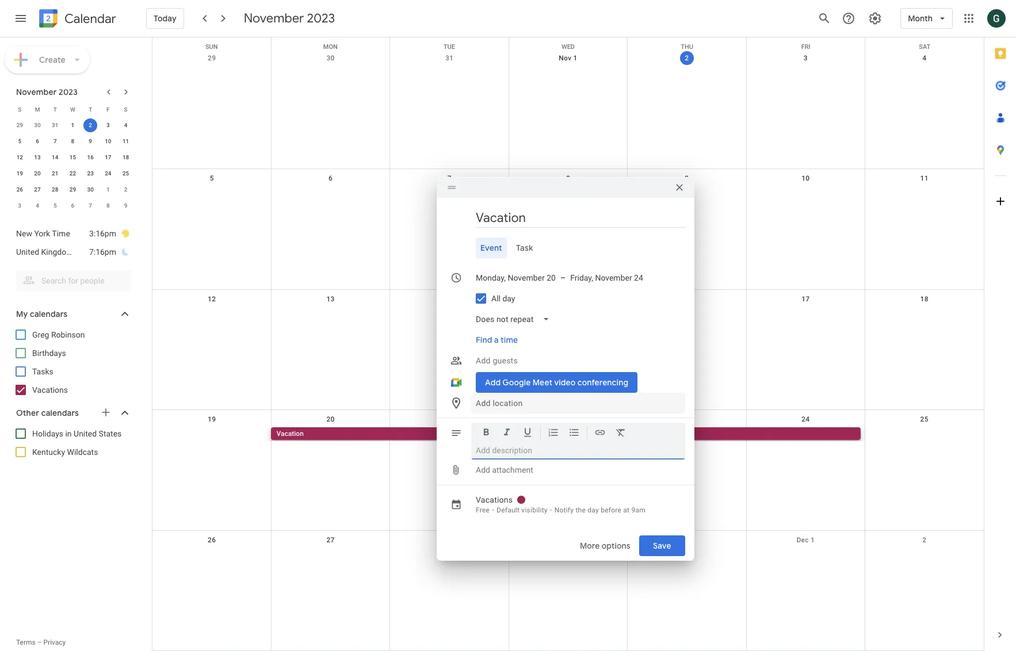 Task type: vqa. For each thing, say whether or not it's contained in the screenshot.
Friday, October 27 element
no



Task type: locate. For each thing, give the bounding box(es) containing it.
3 down f
[[106, 122, 110, 128]]

– left 'end date' text field
[[560, 273, 566, 282]]

6
[[36, 138, 39, 144], [329, 175, 333, 183], [71, 203, 74, 209]]

sat
[[919, 43, 931, 51]]

tue
[[444, 43, 455, 51]]

1 horizontal spatial time
[[75, 247, 93, 257]]

18
[[123, 154, 129, 161], [920, 295, 929, 303]]

0 horizontal spatial november
[[16, 87, 57, 97]]

5 for november 2023
[[18, 138, 21, 144]]

add down find
[[476, 356, 491, 365]]

0 horizontal spatial 17
[[105, 154, 111, 161]]

november 2023 up mon
[[244, 10, 335, 26]]

list item
[[16, 224, 130, 243], [16, 243, 130, 261]]

s up october 29 "element" in the left of the page
[[18, 106, 22, 112]]

0 horizontal spatial vacations
[[32, 386, 68, 395]]

2 horizontal spatial 6
[[329, 175, 333, 183]]

29 down sun
[[208, 54, 216, 62]]

0 horizontal spatial 18
[[123, 154, 129, 161]]

0 horizontal spatial 4
[[36, 203, 39, 209]]

26 inside row group
[[16, 186, 23, 193]]

31 for 1
[[52, 122, 58, 128]]

s
[[18, 106, 22, 112], [124, 106, 128, 112]]

united
[[16, 247, 39, 257], [74, 429, 97, 438]]

27
[[34, 186, 41, 193], [327, 536, 335, 544]]

york
[[34, 229, 50, 238]]

terms link
[[16, 639, 36, 647]]

december 3 element
[[13, 199, 27, 213]]

10 element
[[101, 135, 115, 148]]

row containing s
[[11, 101, 135, 117]]

united inside the other calendars list
[[74, 429, 97, 438]]

None field
[[471, 309, 559, 329]]

13 inside november 2023 grid
[[34, 154, 41, 161]]

december 8 element
[[101, 199, 115, 213]]

3 down fri at the top right of the page
[[804, 54, 808, 62]]

2 horizontal spatial 4
[[923, 54, 927, 62]]

fri
[[801, 43, 811, 51]]

1 horizontal spatial 12
[[208, 295, 216, 303]]

15
[[69, 154, 76, 161]]

1 horizontal spatial 21
[[445, 416, 454, 424]]

vacations up free
[[476, 495, 513, 504]]

f
[[107, 106, 110, 112]]

free
[[476, 506, 490, 514]]

0 horizontal spatial time
[[52, 229, 70, 238]]

7:16pm
[[89, 247, 116, 257]]

24
[[105, 170, 111, 177], [802, 416, 810, 424]]

31
[[445, 54, 454, 62], [52, 122, 58, 128]]

1 vertical spatial 3
[[106, 122, 110, 128]]

0 vertical spatial 10
[[105, 138, 111, 144]]

1 vertical spatial 29
[[16, 122, 23, 128]]

22 inside row group
[[69, 170, 76, 177]]

2
[[685, 54, 689, 62], [89, 122, 92, 128], [124, 186, 127, 193], [923, 536, 927, 544]]

9 inside grid
[[685, 175, 689, 183]]

2 list item from the top
[[16, 243, 130, 261]]

find a time button
[[471, 329, 523, 350]]

0 horizontal spatial 13
[[34, 154, 41, 161]]

my calendars
[[16, 309, 68, 319]]

cell
[[152, 428, 271, 441], [390, 428, 509, 441], [509, 428, 628, 441], [628, 428, 746, 441], [746, 428, 865, 441], [865, 428, 984, 441]]

1 vertical spatial 7
[[447, 175, 451, 183]]

1 horizontal spatial 8
[[106, 203, 110, 209]]

calendars
[[30, 309, 68, 319], [41, 408, 79, 418]]

add guests
[[476, 356, 518, 365]]

1 horizontal spatial 31
[[445, 54, 454, 62]]

8 up 'add title and time' text box
[[566, 175, 570, 183]]

insert link image
[[594, 427, 606, 440]]

4
[[923, 54, 927, 62], [124, 122, 127, 128], [36, 203, 39, 209]]

31 inside grid
[[445, 54, 454, 62]]

24 inside november 2023 grid
[[105, 170, 111, 177]]

event
[[480, 243, 502, 253]]

2 add from the top
[[476, 398, 491, 408]]

4 inside grid
[[923, 54, 927, 62]]

2 horizontal spatial 3
[[804, 54, 808, 62]]

23
[[87, 170, 94, 177], [683, 416, 691, 424]]

4 cell from the left
[[628, 428, 746, 441]]

greg
[[32, 330, 49, 340]]

1 vertical spatial 25
[[920, 416, 929, 424]]

list
[[5, 220, 140, 266]]

0 vertical spatial day
[[503, 294, 515, 303]]

2023 up w
[[59, 87, 78, 97]]

1 horizontal spatial 17
[[802, 295, 810, 303]]

Search for people text field
[[23, 270, 124, 291]]

t up october 31 element
[[53, 106, 57, 112]]

0 vertical spatial 7
[[53, 138, 57, 144]]

all
[[491, 294, 501, 303]]

0 vertical spatial 8
[[71, 138, 74, 144]]

0 horizontal spatial 6
[[36, 138, 39, 144]]

1 horizontal spatial 5
[[53, 203, 57, 209]]

0 horizontal spatial 27
[[34, 186, 41, 193]]

30
[[327, 54, 335, 62], [34, 122, 41, 128], [87, 186, 94, 193], [683, 536, 691, 544]]

calendars up greg
[[30, 309, 68, 319]]

2 t from the left
[[89, 106, 92, 112]]

23 element
[[84, 167, 97, 181]]

21 inside row group
[[52, 170, 58, 177]]

None search field
[[0, 266, 143, 291]]

settings menu image
[[868, 12, 882, 25]]

9 for sun
[[685, 175, 689, 183]]

4 down 27 element
[[36, 203, 39, 209]]

calendars for my calendars
[[30, 309, 68, 319]]

bold image
[[480, 427, 492, 440]]

7 for november 2023
[[53, 138, 57, 144]]

other calendars list
[[2, 425, 143, 461]]

t
[[53, 106, 57, 112], [89, 106, 92, 112]]

18 inside 18 element
[[123, 154, 129, 161]]

0 vertical spatial 5
[[18, 138, 21, 144]]

29 element
[[66, 183, 80, 197]]

s right f
[[124, 106, 128, 112]]

22
[[69, 170, 76, 177], [564, 416, 572, 424]]

21 inside grid
[[445, 416, 454, 424]]

3 add from the top
[[476, 465, 490, 474]]

october 31 element
[[48, 119, 62, 132]]

grid
[[152, 37, 984, 651]]

united down new
[[16, 247, 39, 257]]

vacations down tasks
[[32, 386, 68, 395]]

0 horizontal spatial 19
[[16, 170, 23, 177]]

17 inside november 2023 grid
[[105, 154, 111, 161]]

29 for 1
[[16, 122, 23, 128]]

0 vertical spatial 3
[[804, 54, 808, 62]]

0 horizontal spatial united
[[16, 247, 39, 257]]

main drawer image
[[14, 12, 28, 25]]

vacations
[[32, 386, 68, 395], [476, 495, 513, 504]]

time up kingdom at the top of page
[[52, 229, 70, 238]]

row group
[[11, 117, 135, 214]]

10
[[105, 138, 111, 144], [802, 175, 810, 183]]

4 inside row
[[36, 203, 39, 209]]

27 inside november 2023 grid
[[34, 186, 41, 193]]

1 right dec
[[811, 536, 815, 544]]

2 vertical spatial add
[[476, 465, 490, 474]]

2 horizontal spatial 9
[[685, 175, 689, 183]]

0 horizontal spatial s
[[18, 106, 22, 112]]

2023 up mon
[[307, 10, 335, 26]]

1 vertical spatial 18
[[920, 295, 929, 303]]

8 up 15
[[71, 138, 74, 144]]

list item up united kingdom time 7:16pm
[[16, 224, 130, 243]]

31 inside row group
[[52, 122, 58, 128]]

november
[[244, 10, 304, 26], [16, 87, 57, 97]]

10 for november 2023
[[105, 138, 111, 144]]

22 up 'vacation' "button"
[[564, 416, 572, 424]]

kentucky
[[32, 448, 65, 457]]

26 inside grid
[[208, 536, 216, 544]]

26
[[16, 186, 23, 193], [208, 536, 216, 544]]

31 down tue
[[445, 54, 454, 62]]

tab list containing event
[[446, 237, 685, 258]]

december 5 element
[[48, 199, 62, 213]]

24 element
[[101, 167, 115, 181]]

0 horizontal spatial 2023
[[59, 87, 78, 97]]

united inside list item
[[16, 247, 39, 257]]

month button
[[901, 5, 953, 32]]

19 inside november 2023 grid
[[16, 170, 23, 177]]

2 cell
[[82, 117, 99, 134]]

list item up 'search for people' text box at the top left of the page
[[16, 243, 130, 261]]

29 inside "element"
[[16, 122, 23, 128]]

today
[[154, 13, 176, 24]]

united right 'in'
[[74, 429, 97, 438]]

1 horizontal spatial 3
[[106, 122, 110, 128]]

nov 1
[[559, 54, 578, 62]]

task button
[[511, 237, 538, 258]]

0 horizontal spatial 7
[[53, 138, 57, 144]]

1 horizontal spatial 29
[[69, 186, 76, 193]]

11 inside november 2023 grid
[[123, 138, 129, 144]]

27 element
[[31, 183, 44, 197]]

0 vertical spatial vacations
[[32, 386, 68, 395]]

calendars for other calendars
[[41, 408, 79, 418]]

0 horizontal spatial 25
[[123, 170, 129, 177]]

0 vertical spatial november
[[244, 10, 304, 26]]

1 vertical spatial 24
[[802, 416, 810, 424]]

1 horizontal spatial 11
[[920, 175, 929, 183]]

6 cell from the left
[[865, 428, 984, 441]]

1 vertical spatial united
[[74, 429, 97, 438]]

add left attachment
[[476, 465, 490, 474]]

14
[[52, 154, 58, 161]]

17
[[105, 154, 111, 161], [802, 295, 810, 303]]

0 horizontal spatial 9
[[89, 138, 92, 144]]

kentucky wildcats
[[32, 448, 98, 457]]

0 vertical spatial 20
[[34, 170, 41, 177]]

11
[[123, 138, 129, 144], [920, 175, 929, 183]]

1 vertical spatial day
[[588, 506, 599, 514]]

Description text field
[[476, 446, 681, 455]]

0 horizontal spatial day
[[503, 294, 515, 303]]

november 2023
[[244, 10, 335, 26], [16, 87, 78, 97]]

0 vertical spatial 24
[[105, 170, 111, 177]]

1 vertical spatial 12
[[208, 295, 216, 303]]

0 horizontal spatial t
[[53, 106, 57, 112]]

1 down 24 element
[[106, 186, 110, 193]]

1 horizontal spatial 27
[[327, 536, 335, 544]]

1 horizontal spatial 22
[[564, 416, 572, 424]]

0 vertical spatial 11
[[123, 138, 129, 144]]

default visibility
[[497, 506, 548, 514]]

list containing new york time
[[5, 220, 140, 266]]

calendar heading
[[62, 11, 116, 27]]

november 2023 grid
[[11, 101, 135, 214]]

1 horizontal spatial 23
[[683, 416, 691, 424]]

at
[[623, 506, 630, 514]]

add left location
[[476, 398, 491, 408]]

tab list
[[985, 37, 1016, 619], [446, 237, 685, 258]]

december 4 element
[[31, 199, 44, 213]]

Add title and time text field
[[476, 209, 685, 226]]

add inside dropdown button
[[476, 356, 491, 365]]

add
[[476, 356, 491, 365], [476, 398, 491, 408], [476, 465, 490, 474]]

1 right nov
[[573, 54, 578, 62]]

day right "all"
[[503, 294, 515, 303]]

2023
[[307, 10, 335, 26], [59, 87, 78, 97]]

1 horizontal spatial november 2023
[[244, 10, 335, 26]]

0 vertical spatial 9
[[89, 138, 92, 144]]

1 horizontal spatial 6
[[71, 203, 74, 209]]

1 list item from the top
[[16, 224, 130, 243]]

2 vertical spatial 5
[[53, 203, 57, 209]]

0 vertical spatial time
[[52, 229, 70, 238]]

– right the terms
[[37, 639, 42, 647]]

13
[[34, 154, 41, 161], [327, 295, 335, 303]]

11 for sun
[[920, 175, 929, 183]]

31 right october 30 element
[[52, 122, 58, 128]]

row
[[152, 37, 984, 51], [152, 49, 984, 169], [11, 101, 135, 117], [11, 117, 135, 134], [11, 134, 135, 150], [11, 150, 135, 166], [11, 166, 135, 182], [152, 169, 984, 290], [11, 182, 135, 198], [11, 198, 135, 214], [152, 290, 984, 410], [152, 410, 984, 531], [152, 531, 984, 651]]

list item containing united kingdom time
[[16, 243, 130, 261]]

0 vertical spatial 21
[[52, 170, 58, 177]]

2 vertical spatial 7
[[89, 203, 92, 209]]

10 inside 'element'
[[105, 138, 111, 144]]

21
[[52, 170, 58, 177], [445, 416, 454, 424]]

3 for 1
[[106, 122, 110, 128]]

kingdom
[[41, 247, 73, 257]]

22 inside grid
[[564, 416, 572, 424]]

new
[[16, 229, 32, 238]]

0 vertical spatial 29
[[208, 54, 216, 62]]

1 horizontal spatial 13
[[327, 295, 335, 303]]

1 horizontal spatial united
[[74, 429, 97, 438]]

0 horizontal spatial tab list
[[446, 237, 685, 258]]

t up 2 cell
[[89, 106, 92, 112]]

1 vertical spatial 31
[[52, 122, 58, 128]]

1 horizontal spatial 4
[[124, 122, 127, 128]]

22 down the 15 element
[[69, 170, 76, 177]]

1
[[573, 54, 578, 62], [71, 122, 74, 128], [106, 186, 110, 193], [811, 536, 815, 544]]

8 down december 1 element
[[106, 203, 110, 209]]

16 element
[[84, 151, 97, 165]]

0 horizontal spatial 22
[[69, 170, 76, 177]]

23 inside grid
[[87, 170, 94, 177]]

0 vertical spatial 2023
[[307, 10, 335, 26]]

5 for sun
[[210, 175, 214, 183]]

1 vertical spatial 26
[[208, 536, 216, 544]]

add for add attachment
[[476, 465, 490, 474]]

w
[[70, 106, 75, 112]]

9 for november 2023
[[89, 138, 92, 144]]

–
[[560, 273, 566, 282], [37, 639, 42, 647]]

0 vertical spatial united
[[16, 247, 39, 257]]

0 vertical spatial 6
[[36, 138, 39, 144]]

4 down sat
[[923, 54, 927, 62]]

1 vertical spatial calendars
[[41, 408, 79, 418]]

time
[[501, 335, 518, 345]]

1 horizontal spatial 9
[[124, 203, 127, 209]]

guests
[[493, 356, 518, 365]]

november 2023 up m
[[16, 87, 78, 97]]

day right the
[[588, 506, 599, 514]]

december 2 element
[[119, 183, 133, 197]]

1 vertical spatial 4
[[124, 122, 127, 128]]

29 left october 30 element
[[16, 122, 23, 128]]

3 down 26 element
[[18, 203, 21, 209]]

calendar
[[64, 11, 116, 27]]

calendars up 'in'
[[41, 408, 79, 418]]

grid containing 29
[[152, 37, 984, 651]]

1 add from the top
[[476, 356, 491, 365]]

4 up the 11 element
[[124, 122, 127, 128]]

28
[[52, 186, 58, 193]]

2 vertical spatial 4
[[36, 203, 39, 209]]

day
[[503, 294, 515, 303], [588, 506, 599, 514]]

31 for nov 1
[[445, 54, 454, 62]]

26 for dec 1
[[208, 536, 216, 544]]

1 vertical spatial 21
[[445, 416, 454, 424]]

1 horizontal spatial vacations
[[476, 495, 513, 504]]

1 horizontal spatial –
[[560, 273, 566, 282]]

add inside button
[[476, 465, 490, 474]]

1 horizontal spatial 7
[[89, 203, 92, 209]]

0 vertical spatial 19
[[16, 170, 23, 177]]

my calendars button
[[2, 305, 143, 323]]

2 vertical spatial 9
[[124, 203, 127, 209]]

29 down 22 element
[[69, 186, 76, 193]]

time down 3:16pm
[[75, 247, 93, 257]]

october 30 element
[[31, 119, 44, 132]]

to element
[[560, 273, 566, 282]]

0 vertical spatial 25
[[123, 170, 129, 177]]

13 element
[[31, 151, 44, 165]]

calendar element
[[37, 7, 116, 32]]

vacation button
[[271, 428, 861, 440]]

vacation
[[276, 430, 304, 438]]

1 vertical spatial 19
[[208, 416, 216, 424]]

0 horizontal spatial –
[[37, 639, 42, 647]]

remove formatting image
[[615, 427, 627, 440]]

5
[[18, 138, 21, 144], [210, 175, 214, 183], [53, 203, 57, 209]]

1 vertical spatial november 2023
[[16, 87, 78, 97]]

25
[[123, 170, 129, 177], [920, 416, 929, 424]]



Task type: describe. For each thing, give the bounding box(es) containing it.
month
[[908, 13, 933, 24]]

task
[[516, 243, 533, 253]]

30 element
[[84, 183, 97, 197]]

3 cell from the left
[[509, 428, 628, 441]]

1 horizontal spatial 24
[[802, 416, 810, 424]]

22 element
[[66, 167, 80, 181]]

26 element
[[13, 183, 27, 197]]

add attachment button
[[471, 459, 538, 480]]

the
[[576, 506, 586, 514]]

20 element
[[31, 167, 44, 181]]

new york time
[[16, 229, 70, 238]]

december 7 element
[[84, 199, 97, 213]]

28 element
[[48, 183, 62, 197]]

2 vertical spatial 3
[[18, 203, 21, 209]]

11 element
[[119, 135, 133, 148]]

2 vertical spatial 29
[[69, 186, 76, 193]]

14 element
[[48, 151, 62, 165]]

1 horizontal spatial 18
[[920, 295, 929, 303]]

december 9 element
[[119, 199, 133, 213]]

21 element
[[48, 167, 62, 181]]

formatting options toolbar
[[471, 423, 685, 447]]

1 horizontal spatial 25
[[920, 416, 929, 424]]

19 element
[[13, 167, 27, 181]]

20 inside row group
[[34, 170, 41, 177]]

10 for sun
[[802, 175, 810, 183]]

1 down w
[[71, 122, 74, 128]]

18 element
[[119, 151, 133, 165]]

create button
[[5, 46, 90, 74]]

time for york
[[52, 229, 70, 238]]

m
[[35, 106, 40, 112]]

october 29 element
[[13, 119, 27, 132]]

1 vertical spatial vacations
[[476, 495, 513, 504]]

nov
[[559, 54, 572, 62]]

in
[[65, 429, 72, 438]]

Start date text field
[[476, 271, 556, 285]]

2 inside "element"
[[89, 122, 92, 128]]

1 vertical spatial 23
[[683, 416, 691, 424]]

0 vertical spatial –
[[560, 273, 566, 282]]

1 horizontal spatial november
[[244, 10, 304, 26]]

29 for nov 1
[[208, 54, 216, 62]]

4 for nov 1
[[923, 54, 927, 62]]

wed
[[562, 43, 575, 51]]

1 s from the left
[[18, 106, 22, 112]]

create
[[39, 55, 66, 65]]

2 cell from the left
[[390, 428, 509, 441]]

9am
[[632, 506, 646, 514]]

8 for november 2023
[[71, 138, 74, 144]]

birthdays
[[32, 349, 66, 358]]

add attachment
[[476, 465, 533, 474]]

add guests button
[[471, 350, 685, 371]]

a
[[494, 335, 499, 345]]

add for add location
[[476, 398, 491, 408]]

2 vertical spatial 8
[[106, 203, 110, 209]]

5 cell from the left
[[746, 428, 865, 441]]

terms
[[16, 639, 36, 647]]

1 vertical spatial 20
[[327, 416, 335, 424]]

before
[[601, 506, 622, 514]]

dec
[[797, 536, 809, 544]]

list item containing new york time
[[16, 224, 130, 243]]

27 for dec 1
[[327, 536, 335, 544]]

italic image
[[501, 427, 513, 440]]

time for kingdom
[[75, 247, 93, 257]]

visibility
[[522, 506, 548, 514]]

add for add guests
[[476, 356, 491, 365]]

16
[[87, 154, 94, 161]]

numbered list image
[[548, 427, 559, 440]]

15 element
[[66, 151, 80, 165]]

vacations inside my calendars list
[[32, 386, 68, 395]]

1 vertical spatial 13
[[327, 295, 335, 303]]

find
[[476, 335, 492, 345]]

tasks
[[32, 367, 53, 376]]

1 t from the left
[[53, 106, 57, 112]]

december 6 element
[[66, 199, 80, 213]]

location
[[493, 398, 523, 408]]

1 vertical spatial 2023
[[59, 87, 78, 97]]

greg robinson
[[32, 330, 85, 340]]

1 horizontal spatial day
[[588, 506, 599, 514]]

27 for 1
[[34, 186, 41, 193]]

holidays
[[32, 429, 63, 438]]

notify
[[555, 506, 574, 514]]

sun
[[205, 43, 218, 51]]

12 element
[[13, 151, 27, 165]]

9 inside "element"
[[124, 203, 127, 209]]

other calendars button
[[2, 404, 143, 422]]

1 cell from the left
[[152, 428, 271, 441]]

2, today element
[[84, 119, 97, 132]]

all day
[[491, 294, 515, 303]]

12 inside november 2023 grid
[[16, 154, 23, 161]]

11 for november 2023
[[123, 138, 129, 144]]

event button
[[476, 237, 507, 258]]

united kingdom time 7:16pm
[[16, 247, 116, 257]]

3:16pm
[[89, 229, 116, 238]]

1 horizontal spatial 2023
[[307, 10, 335, 26]]

End date text field
[[570, 271, 643, 285]]

find a time
[[476, 335, 518, 345]]

states
[[99, 429, 122, 438]]

december 1 element
[[101, 183, 115, 197]]

8 for sun
[[566, 175, 570, 183]]

add other calendars image
[[100, 407, 112, 418]]

6 for november 2023
[[36, 138, 39, 144]]

mon
[[323, 43, 338, 51]]

1 horizontal spatial tab list
[[985, 37, 1016, 619]]

other calendars
[[16, 408, 79, 418]]

privacy
[[43, 639, 66, 647]]

0 horizontal spatial november 2023
[[16, 87, 78, 97]]

bulleted list image
[[569, 427, 580, 440]]

2 s from the left
[[124, 106, 128, 112]]

row group containing 29
[[11, 117, 135, 214]]

3 for nov 1
[[804, 54, 808, 62]]

robinson
[[51, 330, 85, 340]]

today button
[[146, 5, 184, 32]]

wildcats
[[67, 448, 98, 457]]

my
[[16, 309, 28, 319]]

row containing sun
[[152, 37, 984, 51]]

notify the day before at 9am
[[555, 506, 646, 514]]

17 element
[[101, 151, 115, 165]]

7 for sun
[[447, 175, 451, 183]]

2 vertical spatial 6
[[71, 203, 74, 209]]

holidays in united states
[[32, 429, 122, 438]]

thu
[[681, 43, 693, 51]]

privacy link
[[43, 639, 66, 647]]

25 inside november 2023 grid
[[123, 170, 129, 177]]

0 vertical spatial november 2023
[[244, 10, 335, 26]]

4 for 1
[[124, 122, 127, 128]]

1 vertical spatial november
[[16, 87, 57, 97]]

6 for sun
[[329, 175, 333, 183]]

default
[[497, 506, 520, 514]]

row containing 3
[[11, 198, 135, 214]]

attachment
[[492, 465, 533, 474]]

25 element
[[119, 167, 133, 181]]

other
[[16, 408, 39, 418]]

add location
[[476, 398, 523, 408]]

underline image
[[522, 427, 533, 440]]

26 for 1
[[16, 186, 23, 193]]

my calendars list
[[2, 326, 143, 399]]

terms – privacy
[[16, 639, 66, 647]]

dec 1
[[797, 536, 815, 544]]



